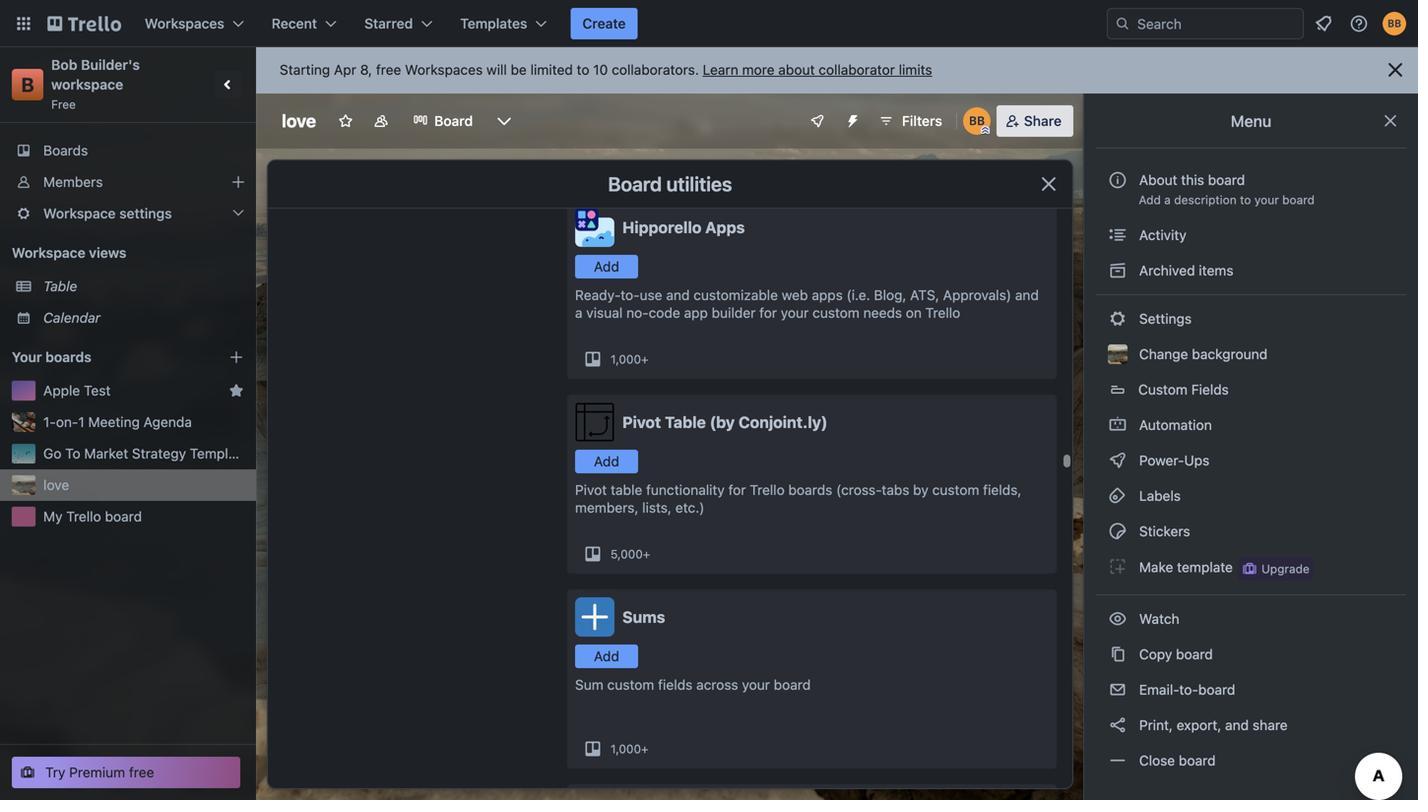 Task type: vqa. For each thing, say whether or not it's contained in the screenshot.


Task type: locate. For each thing, give the bounding box(es) containing it.
1 horizontal spatial custom
[[813, 305, 860, 321]]

upgrade button
[[1238, 557, 1314, 581]]

make template
[[1135, 560, 1233, 576]]

sm image left activity
[[1108, 226, 1128, 245]]

1 vertical spatial +
[[643, 548, 650, 561]]

board
[[434, 113, 473, 129], [608, 172, 662, 195]]

1 vertical spatial bob builder (bobbuilder40) image
[[963, 107, 991, 135]]

1 horizontal spatial your
[[781, 305, 809, 321]]

trello inside ready-to-use and customizable web apps (i.e. blog, ats, approvals) and a visual no-code app builder for your custom needs on trello
[[925, 305, 960, 321]]

3 sm image from the top
[[1108, 486, 1128, 506]]

workspace
[[51, 76, 123, 93]]

and
[[666, 287, 690, 303], [1015, 287, 1039, 303], [1225, 717, 1249, 734]]

workspace
[[43, 205, 116, 222], [12, 245, 85, 261]]

1 vertical spatial for
[[728, 482, 746, 498]]

8 sm image from the top
[[1108, 716, 1128, 736]]

boards up the apple
[[45, 349, 91, 365]]

a down about
[[1164, 193, 1171, 207]]

1 add button from the top
[[575, 255, 638, 279]]

0 horizontal spatial boards
[[45, 349, 91, 365]]

about
[[1139, 172, 1177, 188]]

+ down no- at the top of the page
[[641, 353, 649, 366]]

bob builder (bobbuilder40) image right filters
[[963, 107, 991, 135]]

1 horizontal spatial love
[[282, 110, 316, 131]]

1 vertical spatial love
[[43, 477, 69, 493]]

sm image left copy
[[1108, 645, 1128, 665]]

sm image left labels
[[1108, 486, 1128, 506]]

pivot for pivot table (by conjoint.ly)
[[622, 413, 661, 432]]

members
[[43, 174, 103, 190]]

0 vertical spatial workspace
[[43, 205, 116, 222]]

1 vertical spatial free
[[129, 765, 154, 781]]

custom inside ready-to-use and customizable web apps (i.e. blog, ats, approvals) and a visual no-code app builder for your custom needs on trello
[[813, 305, 860, 321]]

for right "builder"
[[759, 305, 777, 321]]

1 horizontal spatial bob builder (bobbuilder40) image
[[1383, 12, 1406, 35]]

1,000 for sums
[[611, 743, 641, 756]]

sm image left automation
[[1108, 416, 1128, 435]]

0 vertical spatial bob builder (bobbuilder40) image
[[1383, 12, 1406, 35]]

visual
[[586, 305, 623, 321]]

calendar
[[43, 310, 100, 326]]

items
[[1199, 262, 1234, 279]]

templates button
[[448, 8, 559, 39]]

2 horizontal spatial trello
[[925, 305, 960, 321]]

hipporello
[[622, 218, 702, 237]]

1 sm image from the top
[[1108, 261, 1128, 281]]

1,000 +
[[611, 353, 649, 366], [611, 743, 649, 756]]

0 vertical spatial for
[[759, 305, 777, 321]]

workspace inside dropdown button
[[43, 205, 116, 222]]

0 vertical spatial custom
[[813, 305, 860, 321]]

share
[[1024, 113, 1062, 129]]

settings link
[[1096, 303, 1406, 335]]

share button
[[996, 105, 1073, 137]]

2 1,000 + from the top
[[611, 743, 649, 756]]

sm image
[[1108, 261, 1128, 281], [1108, 309, 1128, 329], [1108, 416, 1128, 435], [1108, 557, 1128, 577], [1108, 751, 1128, 771]]

board up print, export, and share
[[1198, 682, 1235, 698]]

0 horizontal spatial a
[[575, 305, 583, 321]]

sm image inside email-to-board link
[[1108, 681, 1128, 700]]

1,000 + down sum custom fields across your board
[[611, 743, 649, 756]]

2 sm image from the top
[[1108, 309, 1128, 329]]

add button up sum
[[575, 645, 638, 669]]

2 vertical spatial trello
[[66, 509, 101, 525]]

to
[[65, 446, 80, 462]]

workspace navigation collapse icon image
[[215, 71, 242, 98]]

b
[[21, 73, 34, 96]]

1 horizontal spatial to
[[1240, 193, 1251, 207]]

2 horizontal spatial and
[[1225, 717, 1249, 734]]

starting apr 8, free workspaces will be limited to 10 collaborators. learn more about collaborator limits
[[280, 62, 932, 78]]

1,000 + down no- at the top of the page
[[611, 353, 649, 366]]

trello right the my
[[66, 509, 101, 525]]

sm image inside the "archived items" link
[[1108, 261, 1128, 281]]

your down web on the top of page
[[781, 305, 809, 321]]

star or unstar board image
[[338, 113, 354, 129]]

starred
[[364, 15, 413, 32]]

power-ups
[[1135, 453, 1213, 469]]

strategy
[[132, 446, 186, 462]]

5 sm image from the top
[[1108, 751, 1128, 771]]

1 horizontal spatial boards
[[788, 482, 832, 498]]

sm image for activity
[[1108, 226, 1128, 245]]

trello down the "ats,"
[[925, 305, 960, 321]]

1 vertical spatial board
[[608, 172, 662, 195]]

create button
[[571, 8, 638, 39]]

0 vertical spatial +
[[641, 353, 649, 366]]

your right across
[[742, 677, 770, 693]]

lists,
[[642, 500, 672, 516]]

0 horizontal spatial board
[[434, 113, 473, 129]]

1,000 + for hipporello apps
[[611, 353, 649, 366]]

sm image inside automation "link"
[[1108, 416, 1128, 435]]

your
[[1254, 193, 1279, 207], [781, 305, 809, 321], [742, 677, 770, 693]]

close
[[1139, 753, 1175, 769]]

pivot up 'table'
[[622, 413, 661, 432]]

board down love link
[[105, 509, 142, 525]]

board left customize views image
[[434, 113, 473, 129]]

add inside about this board add a description to your board
[[1139, 193, 1161, 207]]

2 1,000 from the top
[[611, 743, 641, 756]]

1 vertical spatial workspaces
[[405, 62, 483, 78]]

board up the hipporello
[[608, 172, 662, 195]]

+ down lists,
[[643, 548, 650, 561]]

1 vertical spatial your
[[781, 305, 809, 321]]

try premium free
[[45, 765, 154, 781]]

2 vertical spatial custom
[[607, 677, 654, 693]]

4 sm image from the top
[[1108, 557, 1128, 577]]

workspaces inside popup button
[[145, 15, 224, 32]]

0 vertical spatial boards
[[45, 349, 91, 365]]

0 horizontal spatial free
[[129, 765, 154, 781]]

love up the my
[[43, 477, 69, 493]]

workspaces up 'workspace navigation collapse icon'
[[145, 15, 224, 32]]

etc.)
[[675, 500, 704, 516]]

sm image for labels
[[1108, 486, 1128, 506]]

and up code
[[666, 287, 690, 303]]

print,
[[1139, 717, 1173, 734]]

your
[[12, 349, 42, 365]]

1 horizontal spatial board
[[608, 172, 662, 195]]

sm image for make template
[[1108, 557, 1128, 577]]

to- up no- at the top of the page
[[621, 287, 640, 303]]

trello inside pivot table functionality for trello boards (cross-tabs by custom fields, members, lists, etc.)
[[750, 482, 785, 498]]

0 horizontal spatial workspaces
[[145, 15, 224, 32]]

go to market strategy template
[[43, 446, 248, 462]]

custom right the by
[[932, 482, 979, 498]]

archived items
[[1135, 262, 1234, 279]]

1,000 down no- at the top of the page
[[611, 353, 641, 366]]

sm image for email-to-board
[[1108, 681, 1128, 700]]

0 vertical spatial workspaces
[[145, 15, 224, 32]]

sm image inside stickers link
[[1108, 522, 1128, 542]]

0 horizontal spatial trello
[[66, 509, 101, 525]]

email-to-board
[[1135, 682, 1235, 698]]

4 sm image from the top
[[1108, 522, 1128, 542]]

to- inside ready-to-use and customizable web apps (i.e. blog, ats, approvals) and a visual no-code app builder for your custom needs on trello
[[621, 287, 640, 303]]

to inside about this board add a description to your board
[[1240, 193, 1251, 207]]

template
[[190, 446, 248, 462]]

1 1,000 from the top
[[611, 353, 641, 366]]

power ups image
[[810, 113, 825, 129]]

sm image left close
[[1108, 751, 1128, 771]]

free inside button
[[129, 765, 154, 781]]

to- up export,
[[1179, 682, 1198, 698]]

trello down conjoint.ly) at the bottom right of the page
[[750, 482, 785, 498]]

1 horizontal spatial pivot
[[622, 413, 661, 432]]

print, export, and share
[[1135, 717, 1288, 734]]

0 horizontal spatial bob builder (bobbuilder40) image
[[963, 107, 991, 135]]

table up calendar
[[43, 278, 77, 294]]

0 vertical spatial board
[[434, 113, 473, 129]]

workspace down members
[[43, 205, 116, 222]]

starting
[[280, 62, 330, 78]]

0 vertical spatial 1,000
[[611, 353, 641, 366]]

custom
[[813, 305, 860, 321], [932, 482, 979, 498], [607, 677, 654, 693]]

workspace left views
[[12, 245, 85, 261]]

workspace views
[[12, 245, 126, 261]]

power-
[[1139, 453, 1184, 469]]

1 vertical spatial boards
[[788, 482, 832, 498]]

love left star or unstar board icon
[[282, 110, 316, 131]]

1 vertical spatial a
[[575, 305, 583, 321]]

sm image left settings
[[1108, 309, 1128, 329]]

sm image inside "labels" link
[[1108, 486, 1128, 506]]

your up activity link
[[1254, 193, 1279, 207]]

for inside pivot table functionality for trello boards (cross-tabs by custom fields, members, lists, etc.)
[[728, 482, 746, 498]]

boards inside pivot table functionality for trello boards (cross-tabs by custom fields, members, lists, etc.)
[[788, 482, 832, 498]]

no-
[[626, 305, 649, 321]]

sm image for watch
[[1108, 610, 1128, 629]]

1,000 + for sums
[[611, 743, 649, 756]]

back to home image
[[47, 8, 121, 39]]

1 horizontal spatial trello
[[750, 482, 785, 498]]

activity link
[[1096, 220, 1406, 251]]

2 vertical spatial your
[[742, 677, 770, 693]]

0 vertical spatial 1,000 +
[[611, 353, 649, 366]]

0 horizontal spatial to
[[577, 62, 589, 78]]

boards left (cross-
[[788, 482, 832, 498]]

sm image
[[1108, 226, 1128, 245], [1108, 451, 1128, 471], [1108, 486, 1128, 506], [1108, 522, 1128, 542], [1108, 610, 1128, 629], [1108, 645, 1128, 665], [1108, 681, 1128, 700], [1108, 716, 1128, 736]]

2 vertical spatial add button
[[575, 645, 638, 669]]

sm image inside copy board link
[[1108, 645, 1128, 665]]

0 horizontal spatial for
[[728, 482, 746, 498]]

a left visual
[[575, 305, 583, 321]]

workspaces up board link
[[405, 62, 483, 78]]

2 horizontal spatial custom
[[932, 482, 979, 498]]

a inside about this board add a description to your board
[[1164, 193, 1171, 207]]

0 vertical spatial table
[[43, 278, 77, 294]]

export,
[[1177, 717, 1221, 734]]

sm image for print, export, and share
[[1108, 716, 1128, 736]]

sm image left power-
[[1108, 451, 1128, 471]]

to left the 10
[[577, 62, 589, 78]]

bob builder's workspace free
[[51, 57, 143, 111]]

1 horizontal spatial free
[[376, 62, 401, 78]]

free right 8,
[[376, 62, 401, 78]]

(cross-
[[836, 482, 882, 498]]

bob builder (bobbuilder40) image right open information menu image
[[1383, 12, 1406, 35]]

pivot inside pivot table functionality for trello boards (cross-tabs by custom fields, members, lists, etc.)
[[575, 482, 607, 498]]

0 vertical spatial love
[[282, 110, 316, 131]]

0 horizontal spatial to-
[[621, 287, 640, 303]]

starred button
[[353, 8, 444, 39]]

add down about
[[1139, 193, 1161, 207]]

sm image left email-
[[1108, 681, 1128, 700]]

1 sm image from the top
[[1108, 226, 1128, 245]]

0 vertical spatial add button
[[575, 255, 638, 279]]

free right premium
[[129, 765, 154, 781]]

your boards with 5 items element
[[12, 346, 199, 369]]

collaborator
[[819, 62, 895, 78]]

and right approvals) at the top of page
[[1015, 287, 1039, 303]]

0 vertical spatial pivot
[[622, 413, 661, 432]]

add button
[[575, 255, 638, 279], [575, 450, 638, 474], [575, 645, 638, 669]]

0 vertical spatial your
[[1254, 193, 1279, 207]]

custom inside pivot table functionality for trello boards (cross-tabs by custom fields, members, lists, etc.)
[[932, 482, 979, 498]]

this member is an admin of this board. image
[[981, 126, 990, 135]]

add up sum
[[594, 648, 619, 665]]

custom right sum
[[607, 677, 654, 693]]

0 vertical spatial to-
[[621, 287, 640, 303]]

1 horizontal spatial a
[[1164, 193, 1171, 207]]

free
[[51, 97, 76, 111]]

5 sm image from the top
[[1108, 610, 1128, 629]]

add up 'table'
[[594, 454, 619, 470]]

1 vertical spatial add button
[[575, 450, 638, 474]]

stickers
[[1135, 523, 1190, 540]]

1 horizontal spatial table
[[665, 413, 706, 432]]

1 vertical spatial custom
[[932, 482, 979, 498]]

love
[[282, 110, 316, 131], [43, 477, 69, 493]]

to up activity link
[[1240, 193, 1251, 207]]

and left share
[[1225, 717, 1249, 734]]

0 horizontal spatial custom
[[607, 677, 654, 693]]

board right across
[[774, 677, 811, 693]]

sm image left "archived"
[[1108, 261, 1128, 281]]

0 vertical spatial a
[[1164, 193, 1171, 207]]

1-
[[43, 414, 56, 430]]

0 horizontal spatial love
[[43, 477, 69, 493]]

1,000
[[611, 353, 641, 366], [611, 743, 641, 756]]

views
[[89, 245, 126, 261]]

0 vertical spatial trello
[[925, 305, 960, 321]]

7 sm image from the top
[[1108, 681, 1128, 700]]

boards link
[[0, 135, 256, 166]]

1 vertical spatial 1,000
[[611, 743, 641, 756]]

(i.e.
[[847, 287, 870, 303]]

bob builder (bobbuilder40) image
[[1383, 12, 1406, 35], [963, 107, 991, 135]]

filters button
[[873, 105, 948, 137]]

sm image for stickers
[[1108, 522, 1128, 542]]

sm image inside watch link
[[1108, 610, 1128, 629]]

+ down sum custom fields across your board
[[641, 743, 649, 756]]

this
[[1181, 172, 1204, 188]]

search image
[[1115, 16, 1131, 32]]

functionality
[[646, 482, 725, 498]]

1 vertical spatial trello
[[750, 482, 785, 498]]

add for pivot table (by conjoint.ly)
[[594, 454, 619, 470]]

6 sm image from the top
[[1108, 645, 1128, 665]]

2 horizontal spatial your
[[1254, 193, 1279, 207]]

1 vertical spatial pivot
[[575, 482, 607, 498]]

1 vertical spatial table
[[665, 413, 706, 432]]

add for sums
[[594, 648, 619, 665]]

1 1,000 + from the top
[[611, 353, 649, 366]]

sm image left print,
[[1108, 716, 1128, 736]]

custom down apps
[[813, 305, 860, 321]]

1 vertical spatial workspace
[[12, 245, 85, 261]]

1 vertical spatial 1,000 +
[[611, 743, 649, 756]]

app
[[684, 305, 708, 321]]

+ for hipporello
[[641, 353, 649, 366]]

sm image inside activity link
[[1108, 226, 1128, 245]]

sm image inside print, export, and share link
[[1108, 716, 1128, 736]]

change background link
[[1096, 339, 1406, 370]]

sm image left make
[[1108, 557, 1128, 577]]

a
[[1164, 193, 1171, 207], [575, 305, 583, 321]]

1 vertical spatial to-
[[1179, 682, 1198, 698]]

recent
[[272, 15, 317, 32]]

add button up ready-
[[575, 255, 638, 279]]

sm image inside close board link
[[1108, 751, 1128, 771]]

sm image left stickers
[[1108, 522, 1128, 542]]

pivot up members,
[[575, 482, 607, 498]]

calendar link
[[43, 308, 244, 328]]

board for board utilities
[[608, 172, 662, 195]]

to- for use
[[621, 287, 640, 303]]

add for hipporello apps
[[594, 259, 619, 275]]

love inside text box
[[282, 110, 316, 131]]

1 horizontal spatial to-
[[1179, 682, 1198, 698]]

add button up 'table'
[[575, 450, 638, 474]]

add up ready-
[[594, 259, 619, 275]]

3 sm image from the top
[[1108, 416, 1128, 435]]

for right functionality
[[728, 482, 746, 498]]

2 sm image from the top
[[1108, 451, 1128, 471]]

add board image
[[228, 350, 244, 365]]

go
[[43, 446, 61, 462]]

customize views image
[[495, 111, 514, 131]]

sm image inside power-ups link
[[1108, 451, 1128, 471]]

sm image left watch
[[1108, 610, 1128, 629]]

table left (by
[[665, 413, 706, 432]]

1,000 down sum custom fields across your board
[[611, 743, 641, 756]]

1 vertical spatial to
[[1240, 193, 1251, 207]]

2 add button from the top
[[575, 450, 638, 474]]

0 horizontal spatial pivot
[[575, 482, 607, 498]]

1 horizontal spatial for
[[759, 305, 777, 321]]

use
[[640, 287, 662, 303]]

menu
[[1231, 112, 1272, 130]]

ats,
[[910, 287, 939, 303]]

add button for pivot
[[575, 450, 638, 474]]

0 horizontal spatial your
[[742, 677, 770, 693]]

sm image inside settings "link"
[[1108, 309, 1128, 329]]

copy board link
[[1096, 639, 1406, 671]]

trello
[[925, 305, 960, 321], [750, 482, 785, 498], [66, 509, 101, 525]]

Search field
[[1131, 9, 1303, 38]]

3 add button from the top
[[575, 645, 638, 669]]



Task type: describe. For each thing, give the bounding box(es) containing it.
sum custom fields across your board
[[575, 677, 811, 693]]

stickers link
[[1096, 516, 1406, 548]]

b link
[[12, 69, 43, 100]]

automation
[[1135, 417, 1212, 433]]

premium
[[69, 765, 125, 781]]

1 horizontal spatial and
[[1015, 287, 1039, 303]]

Board name text field
[[272, 105, 326, 137]]

board utilities
[[608, 172, 732, 195]]

workspace for workspace settings
[[43, 205, 116, 222]]

pivot table (by conjoint.ly)
[[622, 413, 828, 432]]

labels
[[1135, 488, 1181, 504]]

copy
[[1139, 647, 1172, 663]]

limits
[[899, 62, 932, 78]]

bob
[[51, 57, 77, 73]]

more
[[742, 62, 775, 78]]

needs
[[863, 305, 902, 321]]

pivot table functionality for trello boards (cross-tabs by custom fields, members, lists, etc.)
[[575, 482, 1022, 516]]

hipporello apps
[[622, 218, 745, 237]]

workspaces button
[[133, 8, 256, 39]]

sm image for automation
[[1108, 416, 1128, 435]]

sum
[[575, 677, 604, 693]]

open information menu image
[[1349, 14, 1369, 33]]

1 horizontal spatial workspaces
[[405, 62, 483, 78]]

power-ups link
[[1096, 445, 1406, 477]]

go to market strategy template link
[[43, 444, 248, 464]]

bob builder's workspace link
[[51, 57, 143, 93]]

builder
[[712, 305, 756, 321]]

members,
[[575, 500, 639, 516]]

1-on-1 meeting agenda link
[[43, 413, 244, 432]]

ready-to-use and customizable web apps (i.e. blog, ats, approvals) and a visual no-code app builder for your custom needs on trello
[[575, 287, 1039, 321]]

workspace visible image
[[373, 113, 389, 129]]

0 horizontal spatial table
[[43, 278, 77, 294]]

8,
[[360, 62, 372, 78]]

template
[[1177, 560, 1233, 576]]

filters
[[902, 113, 942, 129]]

your boards
[[12, 349, 91, 365]]

your inside ready-to-use and customizable web apps (i.e. blog, ats, approvals) and a visual no-code app builder for your custom needs on trello
[[781, 305, 809, 321]]

apps
[[812, 287, 843, 303]]

code
[[649, 305, 680, 321]]

boards inside "element"
[[45, 349, 91, 365]]

on-
[[56, 414, 78, 430]]

sm image for settings
[[1108, 309, 1128, 329]]

conjoint.ly)
[[739, 413, 828, 432]]

5,000
[[611, 548, 643, 561]]

web
[[782, 287, 808, 303]]

try premium free button
[[12, 757, 240, 789]]

sm image for close board
[[1108, 751, 1128, 771]]

fields,
[[983, 482, 1022, 498]]

(by
[[710, 413, 735, 432]]

test
[[84, 383, 111, 399]]

will
[[486, 62, 507, 78]]

pivot for pivot table functionality for trello boards (cross-tabs by custom fields, members, lists, etc.)
[[575, 482, 607, 498]]

your inside about this board add a description to your board
[[1254, 193, 1279, 207]]

bob builder (bobbuilder40) image inside primary element
[[1383, 12, 1406, 35]]

custom
[[1138, 382, 1188, 398]]

board for board
[[434, 113, 473, 129]]

a inside ready-to-use and customizable web apps (i.e. blog, ats, approvals) and a visual no-code app builder for your custom needs on trello
[[575, 305, 583, 321]]

be
[[511, 62, 527, 78]]

automation image
[[837, 105, 865, 133]]

learn
[[703, 62, 738, 78]]

builder's
[[81, 57, 140, 73]]

try
[[45, 765, 65, 781]]

0 vertical spatial free
[[376, 62, 401, 78]]

my
[[43, 509, 63, 525]]

to- for board
[[1179, 682, 1198, 698]]

apps
[[705, 218, 745, 237]]

print, export, and share link
[[1096, 710, 1406, 742]]

2 vertical spatial +
[[641, 743, 649, 756]]

1
[[78, 414, 84, 430]]

board up description
[[1208, 172, 1245, 188]]

collaborators.
[[612, 62, 699, 78]]

about this board add a description to your board
[[1139, 172, 1315, 207]]

starred icon image
[[228, 383, 244, 399]]

fields
[[658, 677, 693, 693]]

ready-
[[575, 287, 621, 303]]

across
[[696, 677, 738, 693]]

1,000 for hipporello apps
[[611, 353, 641, 366]]

workspace settings
[[43, 205, 172, 222]]

about
[[778, 62, 815, 78]]

board down export,
[[1179, 753, 1216, 769]]

1-on-1 meeting agenda
[[43, 414, 192, 430]]

change background
[[1135, 346, 1268, 362]]

board up email-to-board
[[1176, 647, 1213, 663]]

0 notifications image
[[1312, 12, 1335, 35]]

custom fields
[[1138, 382, 1229, 398]]

for inside ready-to-use and customizable web apps (i.e. blog, ats, approvals) and a visual no-code app builder for your custom needs on trello
[[759, 305, 777, 321]]

share
[[1253, 717, 1288, 734]]

0 horizontal spatial and
[[666, 287, 690, 303]]

learn more about collaborator limits link
[[703, 62, 932, 78]]

make
[[1139, 560, 1173, 576]]

0 vertical spatial to
[[577, 62, 589, 78]]

primary element
[[0, 0, 1418, 47]]

my trello board
[[43, 509, 142, 525]]

table link
[[43, 277, 244, 296]]

apple test
[[43, 383, 111, 399]]

workspace settings button
[[0, 198, 256, 229]]

add button for hipporello
[[575, 255, 638, 279]]

board up activity link
[[1282, 193, 1315, 207]]

sm image for archived items
[[1108, 261, 1128, 281]]

customizable
[[694, 287, 778, 303]]

templates
[[460, 15, 527, 32]]

workspace for workspace views
[[12, 245, 85, 261]]

blog,
[[874, 287, 906, 303]]

description
[[1174, 193, 1237, 207]]

archived items link
[[1096, 255, 1406, 287]]

automation link
[[1096, 410, 1406, 441]]

copy board
[[1135, 647, 1213, 663]]

by
[[913, 482, 929, 498]]

sm image for power-ups
[[1108, 451, 1128, 471]]

boards
[[43, 142, 88, 159]]

close board
[[1135, 753, 1216, 769]]

+ for pivot
[[643, 548, 650, 561]]

sm image for copy board
[[1108, 645, 1128, 665]]

labels link
[[1096, 481, 1406, 512]]



